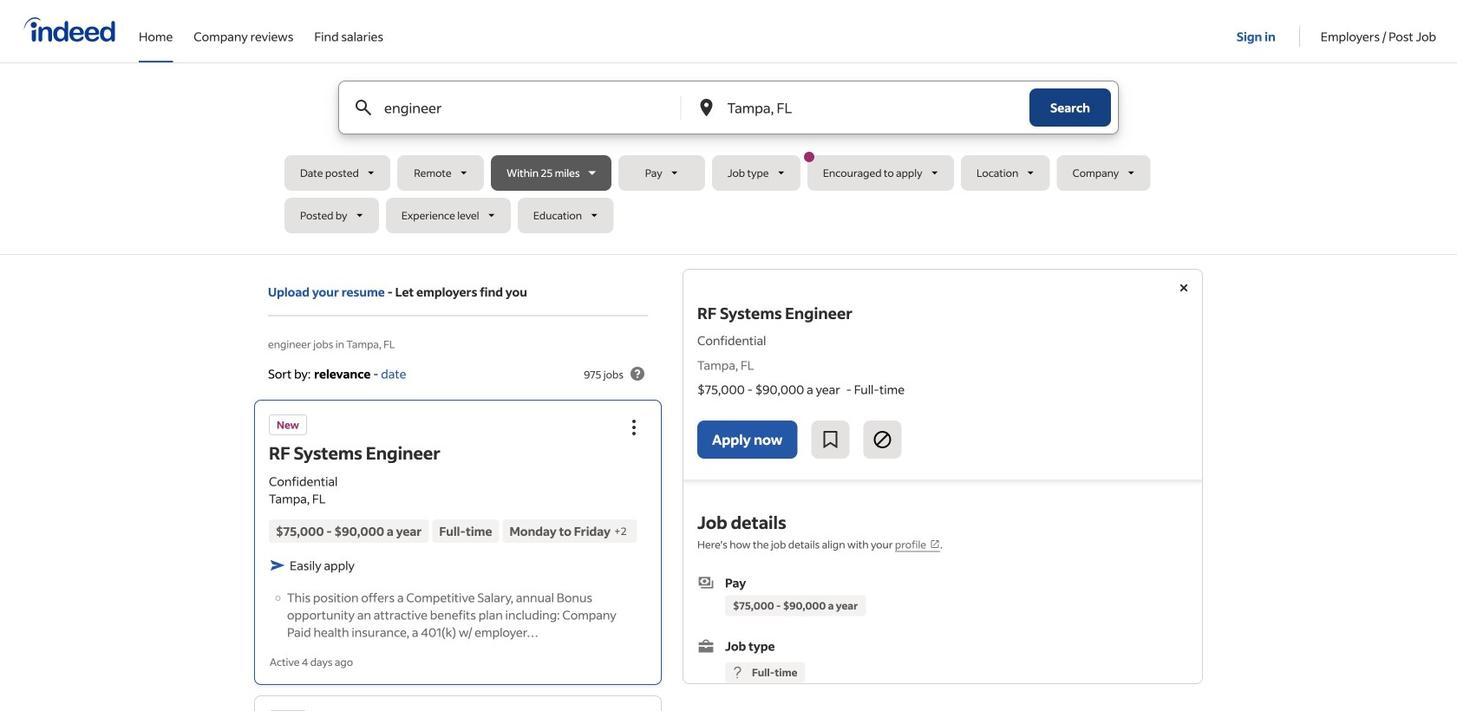 Task type: describe. For each thing, give the bounding box(es) containing it.
not interested image
[[873, 430, 893, 450]]

job preferences (opens in a new window) image
[[930, 539, 941, 550]]

Edit location text field
[[724, 82, 995, 134]]

close job details image
[[1174, 278, 1195, 299]]

search: Job title, keywords, or company text field
[[381, 82, 652, 134]]



Task type: locate. For each thing, give the bounding box(es) containing it.
missing qualification image
[[730, 665, 745, 681]]

help icon image
[[627, 364, 648, 384]]

None search field
[[285, 81, 1173, 240]]

job actions for rf systems engineer is collapsed image
[[624, 417, 645, 438]]

save this job image
[[820, 430, 841, 450]]



Task type: vqa. For each thing, say whether or not it's contained in the screenshot.
Edit location text box
yes



